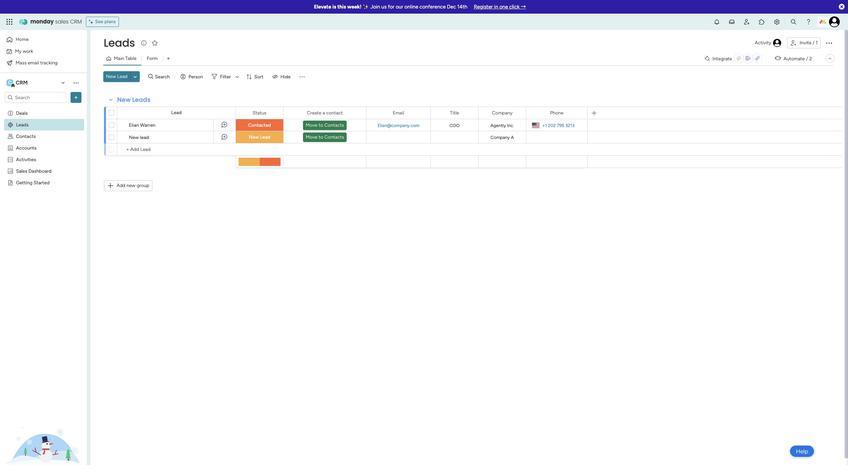 Task type: describe. For each thing, give the bounding box(es) containing it.
agently inc.
[[491, 123, 515, 128]]

this
[[338, 4, 346, 10]]

✨
[[363, 4, 370, 10]]

mass
[[16, 60, 27, 66]]

week!
[[348, 4, 362, 10]]

company a
[[491, 135, 514, 140]]

sort
[[255, 74, 264, 80]]

dashboard
[[28, 168, 52, 174]]

lottie animation image
[[0, 397, 87, 466]]

public dashboard image
[[7, 168, 14, 174]]

company for company a
[[491, 135, 510, 140]]

show board description image
[[140, 40, 148, 46]]

table
[[125, 56, 137, 61]]

Leads field
[[102, 35, 137, 51]]

my work
[[15, 48, 33, 54]]

monday sales crm
[[30, 18, 82, 26]]

contacts for 1st the move to contacts button from the top of the page
[[325, 123, 344, 128]]

Create a contact field
[[306, 109, 345, 117]]

arrow down image
[[233, 73, 242, 81]]

help image
[[806, 18, 813, 25]]

click
[[510, 4, 520, 10]]

us
[[382, 4, 387, 10]]

automate / 2
[[784, 56, 813, 62]]

mass email tracking
[[16, 60, 58, 66]]

my
[[15, 48, 22, 54]]

new leads
[[117, 96, 151, 104]]

add to favorites image
[[151, 39, 158, 46]]

Status field
[[251, 109, 268, 117]]

1 horizontal spatial lead
[[171, 110, 182, 116]]

warren
[[140, 123, 156, 128]]

list box containing deals
[[0, 106, 87, 281]]

new down contacted
[[249, 134, 259, 140]]

our
[[396, 4, 404, 10]]

to for 1st the move to contacts button from the top of the page
[[319, 123, 324, 128]]

main
[[114, 56, 124, 61]]

invite
[[801, 40, 812, 46]]

company for company
[[492, 110, 513, 116]]

new lead inside new lead "button"
[[106, 74, 128, 80]]

group
[[137, 183, 149, 189]]

new left lead
[[129, 135, 139, 141]]

14th
[[458, 4, 468, 10]]

leads inside list box
[[16, 122, 29, 128]]

email
[[393, 110, 405, 116]]

workspace image
[[6, 79, 13, 87]]

person
[[189, 74, 203, 80]]

help button
[[791, 446, 815, 458]]

move to contacts for first the move to contacts button from the bottom
[[306, 134, 344, 140]]

202
[[549, 123, 556, 128]]

dec
[[447, 4, 457, 10]]

see plans button
[[86, 17, 119, 27]]

home
[[16, 37, 29, 42]]

sales dashboard
[[16, 168, 52, 174]]

sales
[[55, 18, 69, 26]]

form button
[[142, 53, 163, 64]]

add new group button
[[104, 181, 153, 191]]

move for first the move to contacts button from the bottom
[[306, 134, 318, 140]]

options image for title
[[469, 107, 474, 119]]

+1 202 795 3213 link
[[540, 121, 575, 130]]

conference
[[420, 4, 446, 10]]

tracking
[[40, 60, 58, 66]]

options image down "workspace options" icon at the top left of the page
[[73, 94, 80, 101]]

new lead
[[129, 135, 149, 141]]

options image for email
[[421, 107, 426, 119]]

is
[[333, 4, 337, 10]]

contacts inside list box
[[16, 133, 36, 139]]

a
[[323, 110, 325, 116]]

leads inside field
[[132, 96, 151, 104]]

+ Add Lead text field
[[121, 146, 233, 154]]

filter button
[[209, 71, 242, 82]]

sort button
[[244, 71, 268, 82]]

move for 1st the move to contacts button from the top of the page
[[306, 123, 318, 128]]

add new group
[[117, 183, 149, 189]]

lottie animation element
[[0, 397, 87, 466]]

deals
[[16, 110, 28, 116]]

inc.
[[508, 123, 515, 128]]

elevate is this week! ✨ join us for our online conference dec 14th
[[314, 4, 468, 10]]

title
[[450, 110, 460, 116]]

elian warren
[[129, 123, 156, 128]]

elevate
[[314, 4, 332, 10]]

main table button
[[103, 53, 142, 64]]

getting
[[16, 180, 32, 186]]

sales
[[16, 168, 27, 174]]

0 vertical spatial leads
[[104, 35, 135, 51]]

form
[[147, 56, 158, 61]]

3213
[[566, 123, 575, 128]]

add
[[117, 183, 125, 189]]

hide
[[281, 74, 291, 80]]

getting started
[[16, 180, 50, 186]]

register in one click →
[[474, 4, 527, 10]]

integrate
[[713, 56, 733, 62]]

menu image
[[299, 73, 306, 80]]

lead
[[140, 135, 149, 141]]

Title field
[[449, 109, 461, 117]]

elian
[[129, 123, 139, 128]]

plans
[[105, 19, 116, 25]]

see plans
[[95, 19, 116, 25]]



Task type: vqa. For each thing, say whether or not it's contained in the screenshot.
the See corresponding to See More
no



Task type: locate. For each thing, give the bounding box(es) containing it.
new
[[127, 183, 136, 189]]

1 vertical spatial new lead
[[249, 134, 271, 140]]

hide button
[[270, 71, 295, 82]]

move
[[306, 123, 318, 128], [306, 134, 318, 140]]

contacts for first the move to contacts button from the bottom
[[325, 134, 344, 140]]

register
[[474, 4, 493, 10]]

leads down angle down image on the top of the page
[[132, 96, 151, 104]]

0 vertical spatial crm
[[70, 18, 82, 26]]

contact
[[327, 110, 343, 116]]

2 horizontal spatial lead
[[260, 134, 271, 140]]

1 move from the top
[[306, 123, 318, 128]]

contacts
[[325, 123, 344, 128], [16, 133, 36, 139], [325, 134, 344, 140]]

0 vertical spatial new lead
[[106, 74, 128, 80]]

option
[[0, 107, 87, 108]]

coo
[[450, 123, 460, 128]]

options image
[[826, 39, 834, 47], [73, 94, 80, 101], [274, 107, 279, 119], [578, 107, 583, 119]]

email
[[28, 60, 39, 66]]

options image right phone field
[[578, 107, 583, 119]]

new lead
[[106, 74, 128, 80], [249, 134, 271, 140]]

2 options image from the left
[[469, 107, 474, 119]]

new inside "button"
[[106, 74, 116, 80]]

crm right sales
[[70, 18, 82, 26]]

0 horizontal spatial lead
[[117, 74, 128, 80]]

company down the agently
[[491, 135, 510, 140]]

0 vertical spatial lead
[[117, 74, 128, 80]]

apps image
[[759, 18, 766, 25]]

agently
[[491, 123, 506, 128]]

0 vertical spatial to
[[319, 123, 324, 128]]

activity button
[[753, 38, 785, 48]]

795
[[557, 123, 565, 128]]

move to contacts button
[[303, 121, 347, 130], [303, 133, 347, 142]]

online
[[405, 4, 419, 10]]

to down 'a'
[[319, 123, 324, 128]]

elian@company.com link
[[377, 123, 421, 128]]

2
[[810, 56, 813, 62]]

public board image
[[7, 179, 14, 186]]

help
[[797, 449, 809, 455]]

0 horizontal spatial new lead
[[106, 74, 128, 80]]

new lead down main
[[106, 74, 128, 80]]

leads
[[104, 35, 135, 51], [132, 96, 151, 104], [16, 122, 29, 128]]

1 vertical spatial to
[[319, 134, 324, 140]]

new inside field
[[117, 96, 131, 104]]

2 move to contacts from the top
[[306, 134, 344, 140]]

invite / 1 button
[[788, 38, 822, 48]]

company up agently inc.
[[492, 110, 513, 116]]

0 horizontal spatial /
[[807, 56, 809, 62]]

Company field
[[491, 109, 515, 117]]

filter
[[220, 74, 231, 80]]

notifications image
[[714, 18, 721, 25]]

0 vertical spatial move to contacts
[[306, 123, 344, 128]]

/ left 2
[[807, 56, 809, 62]]

0 vertical spatial move to contacts button
[[303, 121, 347, 130]]

a
[[511, 135, 514, 140]]

automate
[[784, 56, 806, 62]]

create a contact
[[307, 110, 343, 116]]

activities
[[16, 157, 36, 162]]

dapulse integrations image
[[705, 56, 711, 61]]

options image right status field
[[274, 107, 279, 119]]

angle down image
[[134, 74, 137, 79]]

elian@company.com
[[378, 123, 420, 128]]

one
[[500, 4, 509, 10]]

options image right email field
[[421, 107, 426, 119]]

2 vertical spatial leads
[[16, 122, 29, 128]]

leads up main
[[104, 35, 135, 51]]

new down main
[[106, 74, 116, 80]]

1 horizontal spatial crm
[[70, 18, 82, 26]]

for
[[388, 4, 395, 10]]

autopilot image
[[776, 54, 782, 63]]

1 horizontal spatial options image
[[469, 107, 474, 119]]

lead inside "button"
[[117, 74, 128, 80]]

move to contacts for 1st the move to contacts button from the top of the page
[[306, 123, 344, 128]]

1 vertical spatial move to contacts button
[[303, 133, 347, 142]]

1 vertical spatial crm
[[16, 80, 28, 86]]

/ for 2
[[807, 56, 809, 62]]

started
[[34, 180, 50, 186]]

select product image
[[6, 18, 13, 25]]

new lead button
[[103, 71, 130, 82]]

v2 search image
[[148, 73, 153, 81]]

2 vertical spatial lead
[[260, 134, 271, 140]]

c
[[8, 80, 12, 86]]

move to contacts
[[306, 123, 344, 128], [306, 134, 344, 140]]

invite / 1
[[801, 40, 819, 46]]

1 vertical spatial company
[[491, 135, 510, 140]]

accounts
[[16, 145, 37, 151]]

join
[[371, 4, 381, 10]]

options image right title field
[[469, 107, 474, 119]]

crm inside workspace selection element
[[16, 80, 28, 86]]

in
[[495, 4, 499, 10]]

christina overa image
[[830, 16, 841, 27]]

company inside field
[[492, 110, 513, 116]]

crm right the workspace image
[[16, 80, 28, 86]]

status
[[253, 110, 267, 116]]

+1 202 795 3213
[[543, 123, 575, 128]]

2 move from the top
[[306, 134, 318, 140]]

invite members image
[[744, 18, 751, 25]]

0 horizontal spatial options image
[[421, 107, 426, 119]]

new lead down contacted
[[249, 134, 271, 140]]

options image right 1
[[826, 39, 834, 47]]

2 to from the top
[[319, 134, 324, 140]]

leads down deals
[[16, 122, 29, 128]]

new down new lead "button"
[[117, 96, 131, 104]]

1 move to contacts from the top
[[306, 123, 344, 128]]

list box
[[0, 106, 87, 281]]

1 vertical spatial leads
[[132, 96, 151, 104]]

options image
[[421, 107, 426, 119], [469, 107, 474, 119]]

inbox image
[[729, 18, 736, 25]]

contacted
[[248, 123, 271, 128]]

collapse board header image
[[828, 56, 834, 61]]

/ left 1
[[814, 40, 815, 46]]

workspace options image
[[73, 79, 80, 86]]

add view image
[[167, 56, 170, 61]]

to down create a contact field
[[319, 134, 324, 140]]

1 vertical spatial lead
[[171, 110, 182, 116]]

to
[[319, 123, 324, 128], [319, 134, 324, 140]]

0 horizontal spatial crm
[[16, 80, 28, 86]]

phone
[[551, 110, 564, 116]]

1 horizontal spatial /
[[814, 40, 815, 46]]

work
[[23, 48, 33, 54]]

company
[[492, 110, 513, 116], [491, 135, 510, 140]]

+1
[[543, 123, 548, 128]]

main table
[[114, 56, 137, 61]]

emails settings image
[[774, 18, 781, 25]]

Email field
[[391, 109, 406, 117]]

activity
[[756, 40, 772, 46]]

search everything image
[[791, 18, 798, 25]]

→
[[521, 4, 527, 10]]

Search in workspace field
[[14, 94, 57, 102]]

see
[[95, 19, 103, 25]]

1 options image from the left
[[421, 107, 426, 119]]

register in one click → link
[[474, 4, 527, 10]]

1 move to contacts button from the top
[[303, 121, 347, 130]]

/
[[814, 40, 815, 46], [807, 56, 809, 62]]

person button
[[178, 71, 207, 82]]

1 to from the top
[[319, 123, 324, 128]]

1 vertical spatial move to contacts
[[306, 134, 344, 140]]

workspace selection element
[[6, 79, 29, 88]]

1 horizontal spatial new lead
[[249, 134, 271, 140]]

home button
[[4, 34, 73, 45]]

2 move to contacts button from the top
[[303, 133, 347, 142]]

0 vertical spatial /
[[814, 40, 815, 46]]

1 vertical spatial /
[[807, 56, 809, 62]]

Search field
[[153, 72, 174, 82]]

to for first the move to contacts button from the bottom
[[319, 134, 324, 140]]

mass email tracking button
[[4, 57, 73, 68]]

monday
[[30, 18, 54, 26]]

my work button
[[4, 46, 73, 57]]

0 vertical spatial company
[[492, 110, 513, 116]]

/ inside button
[[814, 40, 815, 46]]

Phone field
[[549, 109, 566, 117]]

0 vertical spatial move
[[306, 123, 318, 128]]

New Leads field
[[116, 96, 152, 104]]

1
[[817, 40, 819, 46]]

/ for 1
[[814, 40, 815, 46]]

1 vertical spatial move
[[306, 134, 318, 140]]



